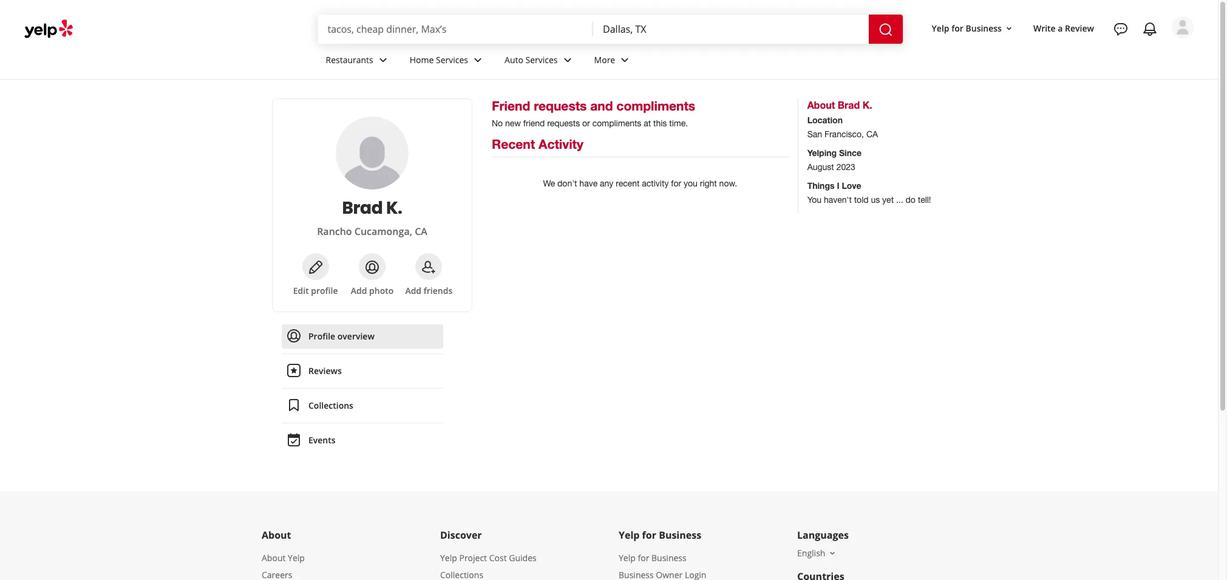Task type: vqa. For each thing, say whether or not it's contained in the screenshot.
Activity
yes



Task type: describe. For each thing, give the bounding box(es) containing it.
1 vertical spatial yelp for business
[[619, 528, 702, 542]]

haven't
[[824, 195, 852, 205]]

yelping
[[808, 148, 837, 158]]

we
[[543, 179, 555, 188]]

overview
[[338, 330, 375, 342]]

don't
[[558, 179, 577, 188]]

none field near
[[603, 22, 859, 36]]

write a review link
[[1029, 17, 1099, 39]]

do
[[906, 195, 916, 205]]

home services
[[410, 54, 468, 65]]

profile overview menu item
[[282, 324, 443, 354]]

reviews menu item
[[282, 359, 443, 389]]

brad k. link
[[287, 196, 457, 220]]

brad k. image
[[1172, 16, 1194, 38]]

24 review v2 image
[[287, 363, 301, 378]]

new
[[505, 118, 521, 128]]

user actions element
[[922, 15, 1211, 90]]

review
[[1065, 22, 1095, 34]]

k. inside "brad k. rancho cucamonga, ca"
[[386, 196, 402, 220]]

have
[[580, 179, 598, 188]]

guides
[[509, 552, 537, 564]]

yelping since august 2023
[[808, 148, 862, 172]]

profile
[[309, 330, 335, 342]]

yelp inside button
[[932, 22, 950, 34]]

more
[[594, 54, 615, 65]]

us
[[871, 195, 880, 205]]

activity
[[642, 179, 669, 188]]

francisco,
[[825, 129, 864, 139]]

menu containing profile overview
[[282, 324, 443, 453]]

business inside button
[[966, 22, 1002, 34]]

languages
[[798, 528, 849, 542]]

more link
[[585, 44, 642, 79]]

notifications image
[[1143, 22, 1158, 36]]

friend requests and compliments no new friend requests or compliments at this time.
[[492, 98, 696, 128]]

search image
[[879, 22, 893, 37]]

time.
[[670, 118, 688, 128]]

2023
[[837, 162, 856, 172]]

Find text field
[[328, 22, 584, 36]]

recent
[[616, 179, 640, 188]]

write a review
[[1034, 22, 1095, 34]]

about yelp
[[262, 552, 305, 564]]

auto
[[505, 54, 524, 65]]

about for about brad k.
[[808, 99, 835, 111]]

services for home services
[[436, 54, 468, 65]]

friends
[[424, 285, 453, 296]]

things
[[808, 180, 835, 191]]

collections
[[309, 400, 353, 411]]

0 vertical spatial compliments
[[617, 98, 696, 114]]

discover
[[440, 528, 482, 542]]

about for about yelp
[[262, 552, 286, 564]]

auto services link
[[495, 44, 585, 79]]

english
[[798, 547, 826, 559]]

24 chevron down v2 image for auto services
[[560, 53, 575, 67]]

messages image
[[1114, 22, 1129, 36]]

tell!
[[918, 195, 931, 205]]

24 chevron down v2 image for home services
[[471, 53, 485, 67]]

events
[[309, 434, 336, 446]]

restaurants link
[[316, 44, 400, 79]]

love
[[842, 180, 862, 191]]

yelp for business button
[[927, 17, 1019, 39]]

add for add photo
[[351, 285, 367, 296]]

2 vertical spatial business
[[652, 552, 687, 564]]

since
[[839, 148, 862, 158]]

you
[[808, 195, 822, 205]]

cucamonga,
[[355, 225, 412, 238]]

now.
[[720, 179, 738, 188]]

reviews
[[309, 365, 342, 377]]

0 vertical spatial requests
[[534, 98, 587, 114]]

yelp project cost guides
[[440, 552, 537, 564]]

i
[[837, 180, 840, 191]]

about for about
[[262, 528, 291, 542]]

16 chevron down v2 image
[[1005, 23, 1014, 33]]



Task type: locate. For each thing, give the bounding box(es) containing it.
recent activity
[[492, 137, 584, 152]]

k.
[[863, 99, 873, 111], [386, 196, 402, 220]]

1 horizontal spatial services
[[526, 54, 558, 65]]

write
[[1034, 22, 1056, 34]]

24 chevron down v2 image right the 'more'
[[618, 53, 632, 67]]

brad inside "brad k. rancho cucamonga, ca"
[[342, 196, 383, 220]]

services right auto
[[526, 54, 558, 65]]

we don't have any recent activity for you right now.
[[543, 179, 738, 188]]

1 vertical spatial compliments
[[593, 118, 642, 128]]

business
[[966, 22, 1002, 34], [659, 528, 702, 542], [652, 552, 687, 564]]

none field up home services link
[[328, 22, 584, 36]]

you
[[684, 179, 698, 188]]

ca inside location san francisco, ca
[[867, 129, 878, 139]]

0 horizontal spatial none field
[[328, 22, 584, 36]]

0 vertical spatial brad
[[838, 99, 860, 111]]

1 horizontal spatial 24 chevron down v2 image
[[618, 53, 632, 67]]

2 add from the left
[[405, 285, 422, 296]]

collections menu item
[[282, 394, 443, 423]]

0 horizontal spatial 24 chevron down v2 image
[[376, 53, 390, 67]]

location san francisco, ca
[[808, 115, 878, 139]]

24 chevron down v2 image right auto services
[[560, 53, 575, 67]]

yelp for business link
[[619, 552, 687, 564]]

0 horizontal spatial k.
[[386, 196, 402, 220]]

k. up the cucamonga,
[[386, 196, 402, 220]]

0 horizontal spatial 24 chevron down v2 image
[[560, 53, 575, 67]]

recent
[[492, 137, 535, 152]]

add left photo at left
[[351, 285, 367, 296]]

auto services
[[505, 54, 558, 65]]

1 horizontal spatial brad
[[838, 99, 860, 111]]

0 horizontal spatial ca
[[415, 225, 428, 238]]

compliments up the this
[[617, 98, 696, 114]]

yelp for business inside yelp for business button
[[932, 22, 1002, 34]]

a
[[1058, 22, 1063, 34]]

1 vertical spatial about
[[262, 528, 291, 542]]

...
[[896, 195, 904, 205]]

24 chevron down v2 image for restaurants
[[376, 53, 390, 67]]

ca inside "brad k. rancho cucamonga, ca"
[[415, 225, 428, 238]]

1 horizontal spatial ca
[[867, 129, 878, 139]]

yelp
[[932, 22, 950, 34], [619, 528, 640, 542], [288, 552, 305, 564], [440, 552, 457, 564], [619, 552, 636, 564]]

24 chevron down v2 image inside auto services link
[[560, 53, 575, 67]]

restaurants
[[326, 54, 373, 65]]

profile overview
[[309, 330, 375, 342]]

san
[[808, 129, 822, 139]]

yelp project cost guides link
[[440, 552, 537, 564]]

location
[[808, 115, 843, 125]]

2 services from the left
[[526, 54, 558, 65]]

ca up add friends image
[[415, 225, 428, 238]]

profile
[[311, 285, 338, 296]]

1 vertical spatial business
[[659, 528, 702, 542]]

about brad k.
[[808, 99, 873, 111]]

2 24 chevron down v2 image from the left
[[471, 53, 485, 67]]

for inside button
[[952, 22, 964, 34]]

2 24 chevron down v2 image from the left
[[618, 53, 632, 67]]

activity
[[539, 137, 584, 152]]

none field up business categories element
[[603, 22, 859, 36]]

None field
[[328, 22, 584, 36], [603, 22, 859, 36]]

1 24 chevron down v2 image from the left
[[376, 53, 390, 67]]

k. up location san francisco, ca
[[863, 99, 873, 111]]

0 vertical spatial ca
[[867, 129, 878, 139]]

0 horizontal spatial brad
[[342, 196, 383, 220]]

1 horizontal spatial add
[[405, 285, 422, 296]]

august
[[808, 162, 834, 172]]

brad up location san francisco, ca
[[838, 99, 860, 111]]

at
[[644, 118, 651, 128]]

rancho
[[317, 225, 352, 238]]

2 none field from the left
[[603, 22, 859, 36]]

1 horizontal spatial k.
[[863, 99, 873, 111]]

home services link
[[400, 44, 495, 79]]

24 profile v2 image
[[287, 328, 301, 343]]

add friends image
[[422, 260, 436, 274]]

24 chevron down v2 image
[[376, 53, 390, 67], [471, 53, 485, 67]]

friend
[[492, 98, 531, 114]]

add
[[351, 285, 367, 296], [405, 285, 422, 296]]

brad up the cucamonga,
[[342, 196, 383, 220]]

compliments
[[617, 98, 696, 114], [593, 118, 642, 128]]

none field find
[[328, 22, 584, 36]]

no
[[492, 118, 503, 128]]

and
[[591, 98, 613, 114]]

english button
[[798, 547, 838, 559]]

1 horizontal spatial 24 chevron down v2 image
[[471, 53, 485, 67]]

services
[[436, 54, 468, 65], [526, 54, 558, 65]]

told
[[854, 195, 869, 205]]

requests up or
[[534, 98, 587, 114]]

collections link
[[282, 394, 443, 418]]

yet
[[883, 195, 894, 205]]

24 event v2 image
[[287, 432, 301, 447]]

for
[[952, 22, 964, 34], [671, 179, 682, 188], [642, 528, 657, 542], [638, 552, 650, 564]]

profile overview link
[[282, 324, 443, 349]]

2 vertical spatial yelp for business
[[619, 552, 687, 564]]

any
[[600, 179, 614, 188]]

1 horizontal spatial none field
[[603, 22, 859, 36]]

1 services from the left
[[436, 54, 468, 65]]

24 chevron down v2 image inside home services link
[[471, 53, 485, 67]]

events link
[[282, 428, 443, 453]]

1 24 chevron down v2 image from the left
[[560, 53, 575, 67]]

compliments down and at the top left of page
[[593, 118, 642, 128]]

1 vertical spatial ca
[[415, 225, 428, 238]]

24 chevron down v2 image inside more link
[[618, 53, 632, 67]]

requests up activity
[[547, 118, 580, 128]]

ca
[[867, 129, 878, 139], [415, 225, 428, 238]]

0 vertical spatial yelp for business
[[932, 22, 1002, 34]]

24 chevron down v2 image right restaurants
[[376, 53, 390, 67]]

brad k. rancho cucamonga, ca
[[317, 196, 428, 238]]

1 none field from the left
[[328, 22, 584, 36]]

menu
[[282, 324, 443, 453]]

edit
[[293, 285, 309, 296]]

add friends
[[405, 285, 453, 296]]

about
[[808, 99, 835, 111], [262, 528, 291, 542], [262, 552, 286, 564]]

24 chevron down v2 image inside restaurants link
[[376, 53, 390, 67]]

project
[[459, 552, 487, 564]]

0 horizontal spatial add
[[351, 285, 367, 296]]

Near text field
[[603, 22, 859, 36]]

2 vertical spatial about
[[262, 552, 286, 564]]

cost
[[489, 552, 507, 564]]

1 vertical spatial brad
[[342, 196, 383, 220]]

1 vertical spatial k.
[[386, 196, 402, 220]]

reviews link
[[282, 359, 443, 383]]

24 collections v2 image
[[287, 398, 301, 412]]

edit profile image
[[308, 260, 323, 274]]

ca right francisco,
[[867, 129, 878, 139]]

None search field
[[318, 15, 905, 44]]

1 add from the left
[[351, 285, 367, 296]]

24 chevron down v2 image left auto
[[471, 53, 485, 67]]

add left friends
[[405, 285, 422, 296]]

24 chevron down v2 image for more
[[618, 53, 632, 67]]

right
[[700, 179, 717, 188]]

requests
[[534, 98, 587, 114], [547, 118, 580, 128]]

edit profile
[[293, 285, 338, 296]]

add for add friends
[[405, 285, 422, 296]]

0 horizontal spatial services
[[436, 54, 468, 65]]

0 vertical spatial k.
[[863, 99, 873, 111]]

1 vertical spatial requests
[[547, 118, 580, 128]]

brad
[[838, 99, 860, 111], [342, 196, 383, 220]]

about yelp link
[[262, 552, 305, 564]]

24 chevron down v2 image
[[560, 53, 575, 67], [618, 53, 632, 67]]

0 vertical spatial business
[[966, 22, 1002, 34]]

photo
[[369, 285, 394, 296]]

this
[[654, 118, 667, 128]]

friend
[[523, 118, 545, 128]]

services right "home"
[[436, 54, 468, 65]]

add photo image
[[365, 260, 380, 274]]

services for auto services
[[526, 54, 558, 65]]

0 vertical spatial about
[[808, 99, 835, 111]]

home
[[410, 54, 434, 65]]

16 chevron down v2 image
[[828, 548, 838, 558]]

business categories element
[[316, 44, 1194, 79]]

add photo
[[351, 285, 394, 296]]

things i love you haven't told us yet ... do tell!
[[808, 180, 931, 205]]

or
[[583, 118, 590, 128]]



